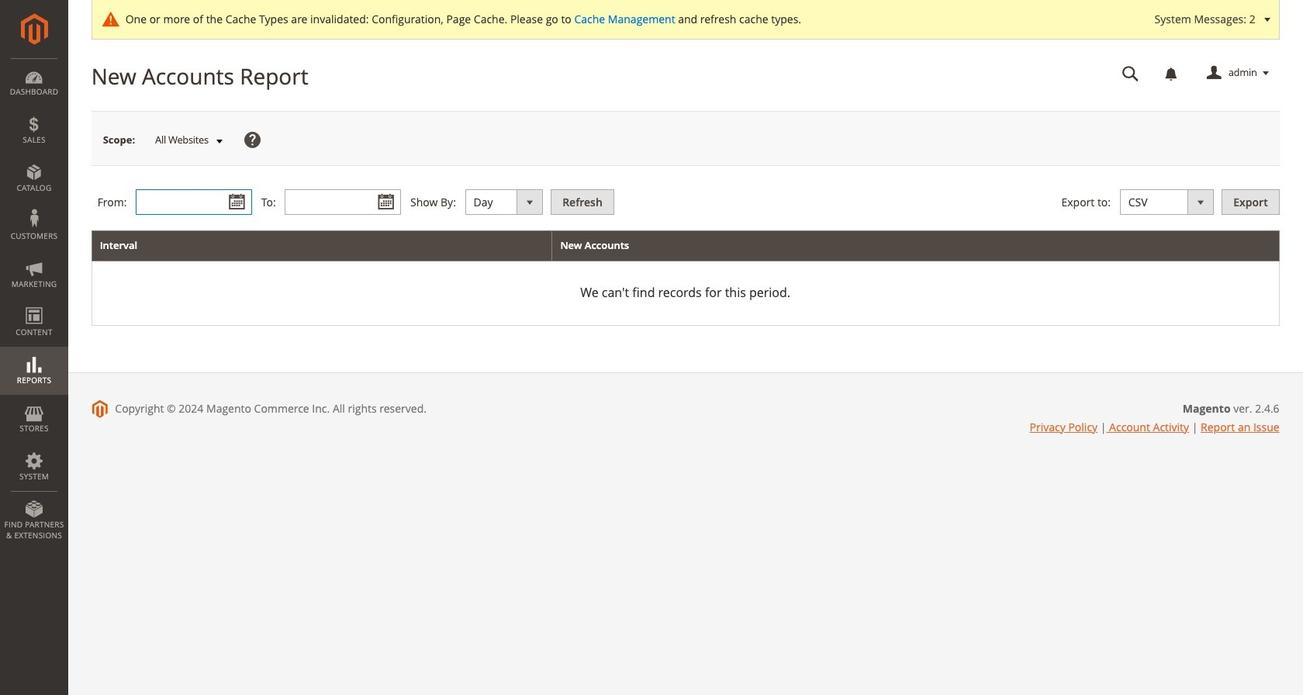 Task type: vqa. For each thing, say whether or not it's contained in the screenshot.
menu
no



Task type: locate. For each thing, give the bounding box(es) containing it.
None text field
[[1111, 60, 1150, 87]]

menu bar
[[0, 58, 68, 549]]

None text field
[[136, 189, 252, 215], [285, 189, 401, 215], [136, 189, 252, 215], [285, 189, 401, 215]]



Task type: describe. For each thing, give the bounding box(es) containing it.
magento admin panel image
[[21, 13, 48, 45]]



